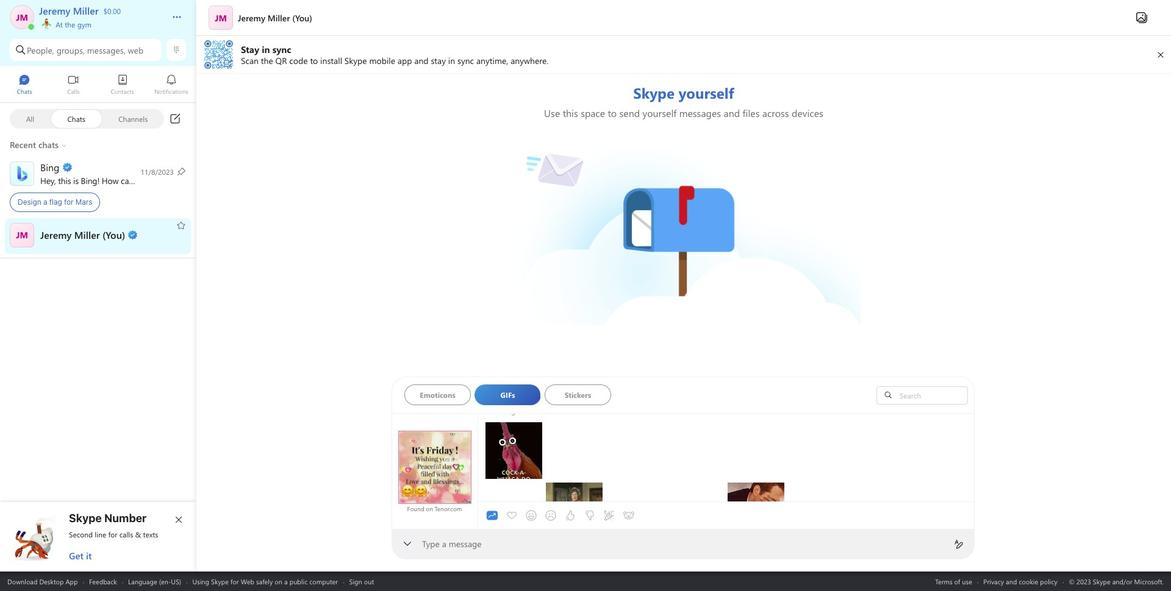 Task type: locate. For each thing, give the bounding box(es) containing it.
gym
[[77, 20, 91, 29]]

of
[[954, 577, 960, 586]]

hey,
[[40, 175, 56, 186]]

0 horizontal spatial a
[[43, 198, 47, 207]]

skype number
[[69, 512, 147, 525]]

second line for calls & texts
[[69, 530, 158, 540]]

you
[[158, 175, 172, 186]]

at the gym button
[[39, 17, 160, 29]]

sign
[[349, 577, 362, 586]]

sign out
[[349, 577, 374, 586]]

a right 'type' in the left of the page
[[442, 539, 446, 550]]

chats
[[67, 114, 85, 124]]

people, groups, messages, web button
[[10, 39, 162, 61]]

1 horizontal spatial skype
[[211, 577, 229, 586]]

(en-
[[159, 577, 171, 586]]

groups,
[[57, 44, 85, 56]]

0 horizontal spatial skype
[[69, 512, 102, 525]]

2 horizontal spatial a
[[442, 539, 446, 550]]

for left web
[[231, 577, 239, 586]]

the
[[65, 20, 75, 29]]

privacy and cookie policy
[[983, 577, 1058, 586]]

type
[[422, 539, 440, 550]]

all
[[26, 114, 34, 124]]

1 vertical spatial a
[[442, 539, 446, 550]]

message
[[449, 539, 482, 550]]

web
[[241, 577, 254, 586]]

line
[[95, 530, 106, 540]]

safely
[[256, 577, 273, 586]]

tab list
[[0, 69, 196, 102], [404, 385, 855, 409], [482, 485, 639, 546]]

and
[[1006, 577, 1017, 586]]

download desktop app
[[7, 577, 78, 586]]

policy
[[1040, 577, 1058, 586]]

for inside skype number element
[[108, 530, 117, 540]]

skype
[[69, 512, 102, 525], [211, 577, 229, 586]]

a for message
[[442, 539, 446, 550]]

a
[[43, 198, 47, 207], [442, 539, 446, 550], [284, 577, 288, 586]]

out
[[364, 577, 374, 586]]

for right line
[[108, 530, 117, 540]]

1 horizontal spatial for
[[108, 530, 117, 540]]

a for flag
[[43, 198, 47, 207]]

2 vertical spatial tab list
[[482, 485, 639, 546]]

for right flag
[[64, 198, 74, 207]]

for for using skype for web safely on a public computer
[[231, 577, 239, 586]]

for
[[64, 198, 74, 207], [108, 530, 117, 540], [231, 577, 239, 586]]

1 vertical spatial for
[[108, 530, 117, 540]]

using skype for web safely on a public computer link
[[192, 577, 338, 586]]

0 vertical spatial a
[[43, 198, 47, 207]]

2 vertical spatial for
[[231, 577, 239, 586]]

is
[[73, 175, 79, 186]]

web
[[128, 44, 143, 56]]

app
[[66, 577, 78, 586]]

0 vertical spatial skype
[[69, 512, 102, 525]]

people, groups, messages, web
[[27, 44, 143, 56]]

2 horizontal spatial for
[[231, 577, 239, 586]]

skype up the second on the bottom of page
[[69, 512, 102, 525]]

computer
[[309, 577, 338, 586]]

skype right using
[[211, 577, 229, 586]]

a left flag
[[43, 198, 47, 207]]

channels
[[118, 114, 148, 124]]

0 vertical spatial for
[[64, 198, 74, 207]]

flag
[[49, 198, 62, 207]]

sign out link
[[349, 577, 374, 586]]

using skype for web safely on a public computer
[[192, 577, 338, 586]]

this
[[58, 175, 71, 186]]

type a message
[[422, 539, 482, 550]]

second
[[69, 530, 93, 540]]

us)
[[171, 577, 181, 586]]

people,
[[27, 44, 54, 56]]

language
[[128, 577, 157, 586]]

1 horizontal spatial a
[[284, 577, 288, 586]]

design a flag for mars
[[18, 198, 92, 207]]

design
[[18, 198, 41, 207]]

cookie
[[1019, 577, 1038, 586]]

download
[[7, 577, 37, 586]]

2 vertical spatial a
[[284, 577, 288, 586]]

0 horizontal spatial for
[[64, 198, 74, 207]]

i
[[136, 175, 138, 186]]

a right "on"
[[284, 577, 288, 586]]

terms of use link
[[935, 577, 972, 586]]

bing
[[81, 175, 97, 186]]



Task type: describe. For each thing, give the bounding box(es) containing it.
feedback
[[89, 577, 117, 586]]

Search text field
[[897, 390, 964, 401]]

language (en-us)
[[128, 577, 181, 586]]

calls
[[119, 530, 133, 540]]

&
[[135, 530, 141, 540]]

!
[[97, 175, 100, 186]]

for for second line for calls & texts
[[108, 530, 117, 540]]

on
[[275, 577, 282, 586]]

feedback link
[[89, 577, 117, 586]]

help
[[140, 175, 156, 186]]

0 vertical spatial tab list
[[0, 69, 196, 102]]

using
[[192, 577, 209, 586]]

use
[[962, 577, 972, 586]]

privacy and cookie policy link
[[983, 577, 1058, 586]]

1 vertical spatial skype
[[211, 577, 229, 586]]

get
[[69, 550, 83, 562]]

today?
[[174, 175, 198, 186]]

download desktop app link
[[7, 577, 78, 586]]

Type a message text field
[[423, 539, 944, 551]]

language (en-us) link
[[128, 577, 181, 586]]

number
[[104, 512, 147, 525]]

can
[[121, 175, 134, 186]]

how
[[102, 175, 119, 186]]

hey, this is bing ! how can i help you today?
[[40, 175, 200, 186]]

terms
[[935, 577, 952, 586]]

skype number element
[[10, 512, 186, 562]]

mars
[[76, 198, 92, 207]]

terms of use
[[935, 577, 972, 586]]

public
[[290, 577, 308, 586]]

it
[[86, 550, 92, 562]]

at
[[56, 20, 63, 29]]

privacy
[[983, 577, 1004, 586]]

1 vertical spatial tab list
[[404, 385, 855, 409]]

desktop
[[39, 577, 64, 586]]

get it
[[69, 550, 92, 562]]

texts
[[143, 530, 158, 540]]

skype inside skype number element
[[69, 512, 102, 525]]

messages,
[[87, 44, 125, 56]]

at the gym
[[54, 20, 91, 29]]



